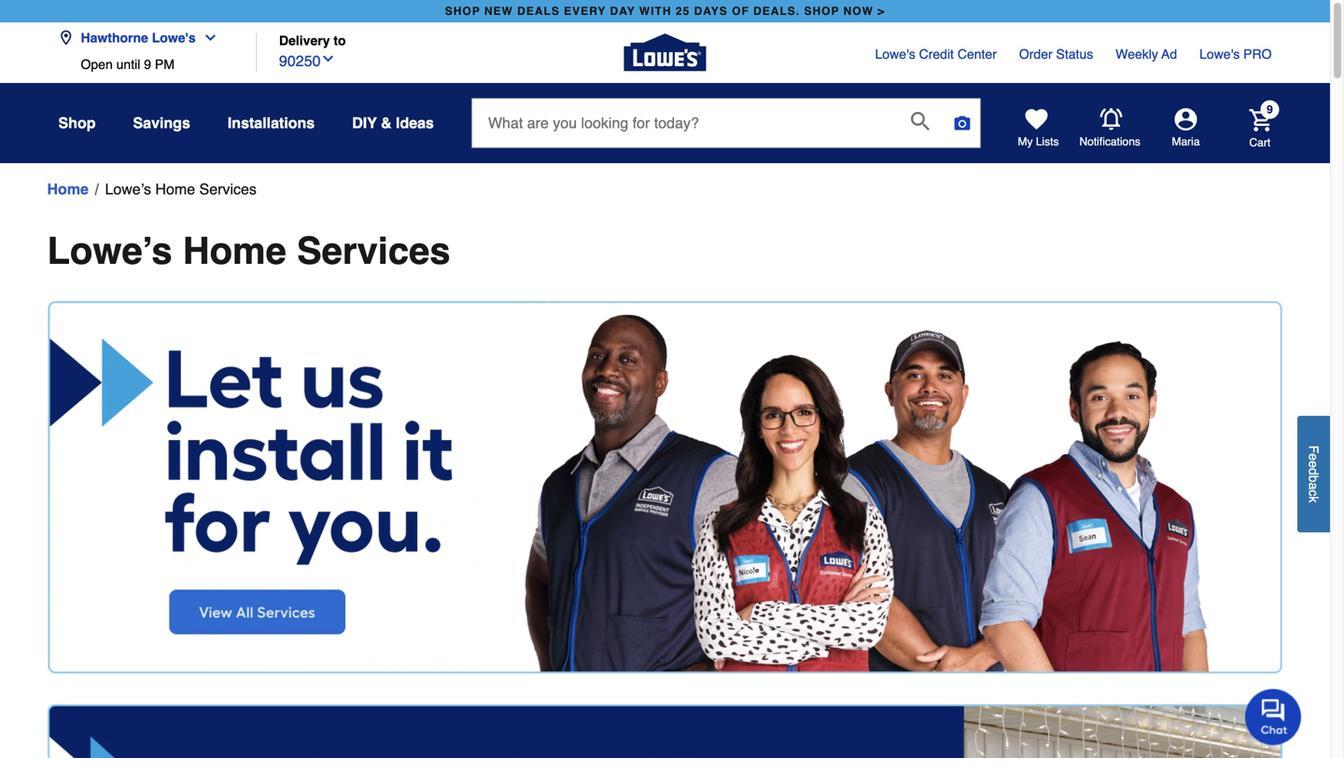 Task type: locate. For each thing, give the bounding box(es) containing it.
shop left new
[[445, 5, 480, 18]]

credit
[[919, 47, 954, 62]]

lowe's inside button
[[152, 30, 196, 45]]

location image
[[58, 30, 73, 45]]

installations button
[[228, 106, 315, 140]]

lists
[[1036, 135, 1059, 148]]

to
[[334, 33, 346, 48]]

lowe's right home link
[[105, 181, 151, 198]]

2 horizontal spatial lowe's
[[1200, 47, 1240, 62]]

day
[[610, 5, 635, 18]]

e up d
[[1306, 454, 1321, 461]]

0 horizontal spatial 9
[[144, 57, 151, 72]]

my
[[1018, 135, 1033, 148]]

lowe's down home link
[[47, 230, 172, 273]]

9
[[144, 57, 151, 72], [1267, 103, 1273, 116]]

weekly ad link
[[1116, 45, 1177, 63]]

0 vertical spatial lowe's
[[105, 181, 151, 198]]

0 horizontal spatial services
[[199, 181, 257, 198]]

0 vertical spatial 9
[[144, 57, 151, 72]]

lowe's home services down savings button at the top
[[105, 181, 257, 198]]

lowe's for lowe's credit center
[[875, 47, 915, 62]]

now
[[843, 5, 874, 18]]

lowe's home services link
[[105, 178, 257, 201]]

0 horizontal spatial shop
[[445, 5, 480, 18]]

get your christmas lights installed and removed. get started. image
[[47, 705, 1283, 759]]

lowe's left credit
[[875, 47, 915, 62]]

chat invite button image
[[1245, 689, 1302, 746]]

lowe's home improvement lists image
[[1025, 108, 1048, 131]]

installations
[[228, 114, 315, 132]]

pro
[[1244, 47, 1272, 62]]

days
[[694, 5, 728, 18]]

order
[[1019, 47, 1053, 62]]

weekly
[[1116, 47, 1158, 62]]

diy
[[352, 114, 377, 132]]

my lists
[[1018, 135, 1059, 148]]

9 left the pm in the top left of the page
[[144, 57, 151, 72]]

0 horizontal spatial lowe's
[[152, 30, 196, 45]]

shop new deals every day with 25 days of deals. shop now >
[[445, 5, 885, 18]]

k
[[1306, 497, 1321, 503]]

>
[[878, 5, 885, 18]]

camera image
[[953, 114, 972, 133]]

shop
[[58, 114, 96, 132]]

1 e from the top
[[1306, 454, 1321, 461]]

savings button
[[133, 106, 190, 140]]

c
[[1306, 490, 1321, 497]]

lowe's left pro
[[1200, 47, 1240, 62]]

e up b
[[1306, 461, 1321, 468]]

shop left now
[[804, 5, 840, 18]]

pm
[[155, 57, 174, 72]]

services
[[199, 181, 257, 198], [297, 230, 450, 273]]

1 horizontal spatial shop
[[804, 5, 840, 18]]

chevron down image
[[196, 30, 218, 45]]

lowe's up the pm in the top left of the page
[[152, 30, 196, 45]]

ideas
[[396, 114, 434, 132]]

maria
[[1172, 135, 1200, 148]]

lowe's credit center link
[[875, 45, 997, 63]]

shop new deals every day with 25 days of deals. shop now > link
[[441, 0, 889, 22]]

diy & ideas
[[352, 114, 434, 132]]

25
[[676, 5, 690, 18]]

1 horizontal spatial lowe's
[[875, 47, 915, 62]]

lowe's
[[152, 30, 196, 45], [875, 47, 915, 62], [1200, 47, 1240, 62]]

1 horizontal spatial 9
[[1267, 103, 1273, 116]]

home
[[47, 181, 89, 198], [155, 181, 195, 198], [183, 230, 286, 273]]

lowe's home services
[[105, 181, 257, 198], [47, 230, 450, 273]]

weekly ad
[[1116, 47, 1177, 62]]

e
[[1306, 454, 1321, 461], [1306, 461, 1321, 468]]

f
[[1306, 446, 1321, 454]]

9 up cart
[[1267, 103, 1273, 116]]

None search field
[[471, 98, 981, 166]]

lowe's credit center
[[875, 47, 997, 62]]

2 e from the top
[[1306, 461, 1321, 468]]

0 vertical spatial services
[[199, 181, 257, 198]]

status
[[1056, 47, 1093, 62]]

lowe's inside 'lowe's home services' link
[[105, 181, 151, 198]]

lowe's home improvement cart image
[[1249, 109, 1272, 131]]

lowe's home improvement logo image
[[624, 12, 706, 94]]

1 horizontal spatial services
[[297, 230, 450, 273]]

lowe's home services down 'lowe's home services' link
[[47, 230, 450, 273]]

lowe's
[[105, 181, 151, 198], [47, 230, 172, 273]]

a
[[1306, 483, 1321, 490]]

shop
[[445, 5, 480, 18], [804, 5, 840, 18]]



Task type: describe. For each thing, give the bounding box(es) containing it.
ad
[[1162, 47, 1177, 62]]

notifications
[[1080, 135, 1141, 148]]

until
[[116, 57, 140, 72]]

savings
[[133, 114, 190, 132]]

my lists link
[[1018, 108, 1059, 149]]

open until 9 pm
[[81, 57, 174, 72]]

new
[[484, 5, 513, 18]]

deals.
[[753, 5, 800, 18]]

1 vertical spatial services
[[297, 230, 450, 273]]

shop button
[[58, 106, 96, 140]]

delivery to
[[279, 33, 346, 48]]

let us install it for you. view all services. image
[[47, 302, 1283, 675]]

hawthorne
[[81, 30, 148, 45]]

lowe's for lowe's pro
[[1200, 47, 1240, 62]]

cart
[[1249, 136, 1271, 149]]

hawthorne lowe's button
[[58, 19, 226, 57]]

of
[[732, 5, 749, 18]]

Search Query text field
[[472, 99, 896, 147]]

order status
[[1019, 47, 1093, 62]]

deals
[[517, 5, 560, 18]]

chevron down image
[[321, 51, 336, 66]]

hawthorne lowe's
[[81, 30, 196, 45]]

diy & ideas button
[[352, 106, 434, 140]]

90250
[[279, 52, 321, 70]]

&
[[381, 114, 392, 132]]

2 shop from the left
[[804, 5, 840, 18]]

home down 'lowe's home services' link
[[183, 230, 286, 273]]

every
[[564, 5, 606, 18]]

lowe's pro link
[[1200, 45, 1272, 63]]

order status link
[[1019, 45, 1093, 63]]

b
[[1306, 476, 1321, 483]]

home down savings button at the top
[[155, 181, 195, 198]]

1 vertical spatial lowe's
[[47, 230, 172, 273]]

lowe's pro
[[1200, 47, 1272, 62]]

90250 button
[[279, 48, 336, 72]]

1 shop from the left
[[445, 5, 480, 18]]

1 vertical spatial lowe's home services
[[47, 230, 450, 273]]

f e e d b a c k button
[[1298, 416, 1330, 533]]

home link
[[47, 178, 89, 201]]

open
[[81, 57, 113, 72]]

search image
[[911, 112, 930, 131]]

lowe's home improvement notification center image
[[1100, 108, 1122, 131]]

d
[[1306, 468, 1321, 476]]

delivery
[[279, 33, 330, 48]]

maria button
[[1141, 108, 1231, 149]]

home down the shop button
[[47, 181, 89, 198]]

with
[[639, 5, 672, 18]]

center
[[958, 47, 997, 62]]

1 vertical spatial 9
[[1267, 103, 1273, 116]]

0 vertical spatial lowe's home services
[[105, 181, 257, 198]]

f e e d b a c k
[[1306, 446, 1321, 503]]



Task type: vqa. For each thing, say whether or not it's contained in the screenshot.
'F e e d b a c k' button at the bottom
yes



